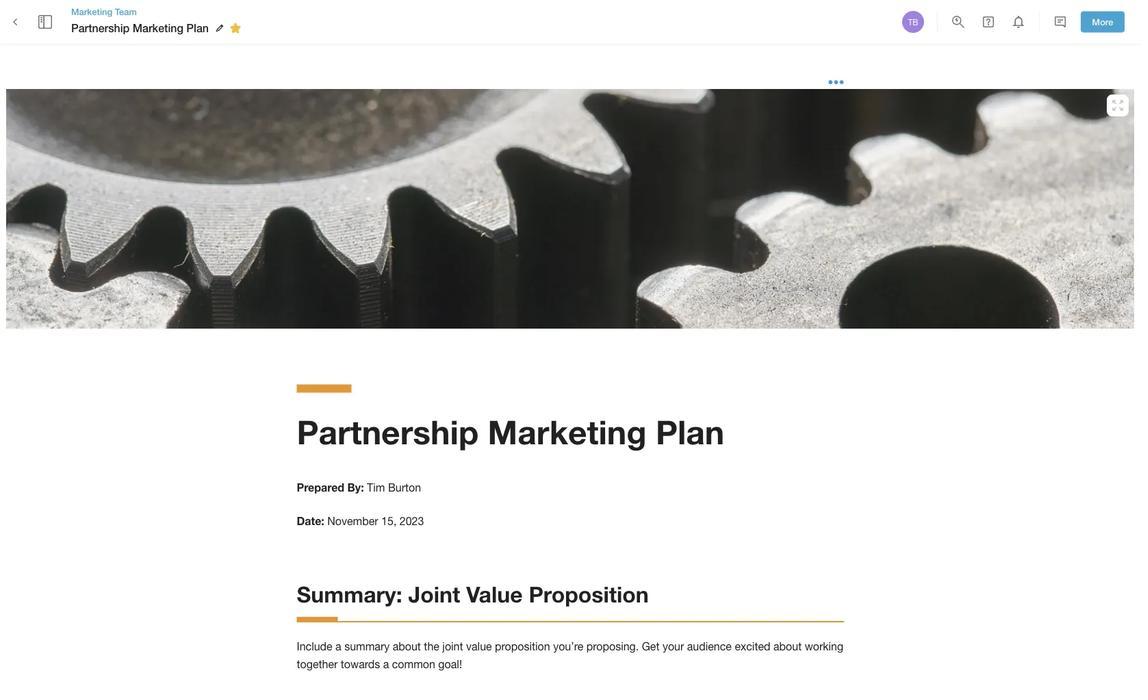 Task type: describe. For each thing, give the bounding box(es) containing it.
prepared by: tim burton
[[297, 481, 421, 494]]

prepared
[[297, 481, 345, 494]]

0 horizontal spatial partnership marketing plan
[[71, 21, 209, 35]]

team
[[115, 6, 137, 17]]

proposition
[[529, 581, 649, 607]]

you're
[[553, 640, 584, 653]]

november
[[328, 515, 378, 528]]

audience
[[687, 640, 732, 653]]

value
[[467, 581, 523, 607]]

together
[[297, 658, 338, 671]]

marketing team link
[[71, 5, 246, 18]]

burton
[[388, 481, 421, 494]]

0 vertical spatial plan
[[187, 21, 209, 35]]

by:
[[348, 481, 364, 494]]

0 vertical spatial partnership
[[71, 21, 130, 35]]

include a summary about the joint value proposition you're proposing. get your audience excited about working together towards a common goal!
[[297, 640, 847, 671]]

1 horizontal spatial plan
[[656, 412, 725, 452]]

2 vertical spatial marketing
[[488, 412, 647, 452]]

2 about from the left
[[774, 640, 802, 653]]

goal!
[[439, 658, 462, 671]]

common
[[392, 658, 436, 671]]

value
[[466, 640, 492, 653]]

date: november 15, 2023
[[297, 515, 424, 528]]

joint
[[408, 581, 460, 607]]

2023
[[400, 515, 424, 528]]

1 horizontal spatial partnership
[[297, 412, 479, 452]]

joint
[[443, 640, 463, 653]]



Task type: vqa. For each thing, say whether or not it's contained in the screenshot.
name
no



Task type: locate. For each thing, give the bounding box(es) containing it.
1 horizontal spatial a
[[383, 658, 389, 671]]

0 horizontal spatial partnership
[[71, 21, 130, 35]]

marketing
[[71, 6, 112, 17], [133, 21, 183, 35], [488, 412, 647, 452]]

towards
[[341, 658, 380, 671]]

about
[[393, 640, 421, 653], [774, 640, 802, 653]]

plan
[[187, 21, 209, 35], [656, 412, 725, 452]]

partnership
[[71, 21, 130, 35], [297, 412, 479, 452]]

1 vertical spatial a
[[383, 658, 389, 671]]

more button
[[1081, 11, 1125, 32]]

date:
[[297, 515, 324, 528]]

1 vertical spatial plan
[[656, 412, 725, 452]]

summary:
[[297, 581, 402, 607]]

excited
[[735, 640, 771, 653]]

a
[[336, 640, 342, 653], [383, 658, 389, 671]]

a right include
[[336, 640, 342, 653]]

0 horizontal spatial a
[[336, 640, 342, 653]]

remove favorite image
[[227, 20, 244, 36]]

0 horizontal spatial plan
[[187, 21, 209, 35]]

0 horizontal spatial marketing
[[71, 6, 112, 17]]

partnership down "marketing team"
[[71, 21, 130, 35]]

tb
[[908, 17, 919, 27]]

include
[[297, 640, 333, 653]]

tb button
[[901, 9, 927, 35]]

your
[[663, 640, 684, 653]]

15,
[[382, 515, 397, 528]]

1 vertical spatial partnership
[[297, 412, 479, 452]]

1 vertical spatial marketing
[[133, 21, 183, 35]]

a right towards
[[383, 658, 389, 671]]

0 vertical spatial partnership marketing plan
[[71, 21, 209, 35]]

about right the excited
[[774, 640, 802, 653]]

1 vertical spatial partnership marketing plan
[[297, 412, 725, 452]]

1 horizontal spatial marketing
[[133, 21, 183, 35]]

proposition
[[495, 640, 550, 653]]

proposing.
[[587, 640, 639, 653]]

1 about from the left
[[393, 640, 421, 653]]

1 horizontal spatial about
[[774, 640, 802, 653]]

summary
[[345, 640, 390, 653]]

0 vertical spatial marketing
[[71, 6, 112, 17]]

the
[[424, 640, 440, 653]]

partnership up the tim
[[297, 412, 479, 452]]

partnership marketing plan
[[71, 21, 209, 35], [297, 412, 725, 452]]

marketing team
[[71, 6, 137, 17]]

working
[[805, 640, 844, 653]]

1 horizontal spatial partnership marketing plan
[[297, 412, 725, 452]]

0 vertical spatial a
[[336, 640, 342, 653]]

about up common
[[393, 640, 421, 653]]

tim
[[367, 481, 385, 494]]

get
[[642, 640, 660, 653]]

summary: joint value proposition
[[297, 581, 649, 607]]

more
[[1093, 17, 1114, 27]]

2 horizontal spatial marketing
[[488, 412, 647, 452]]

0 horizontal spatial about
[[393, 640, 421, 653]]



